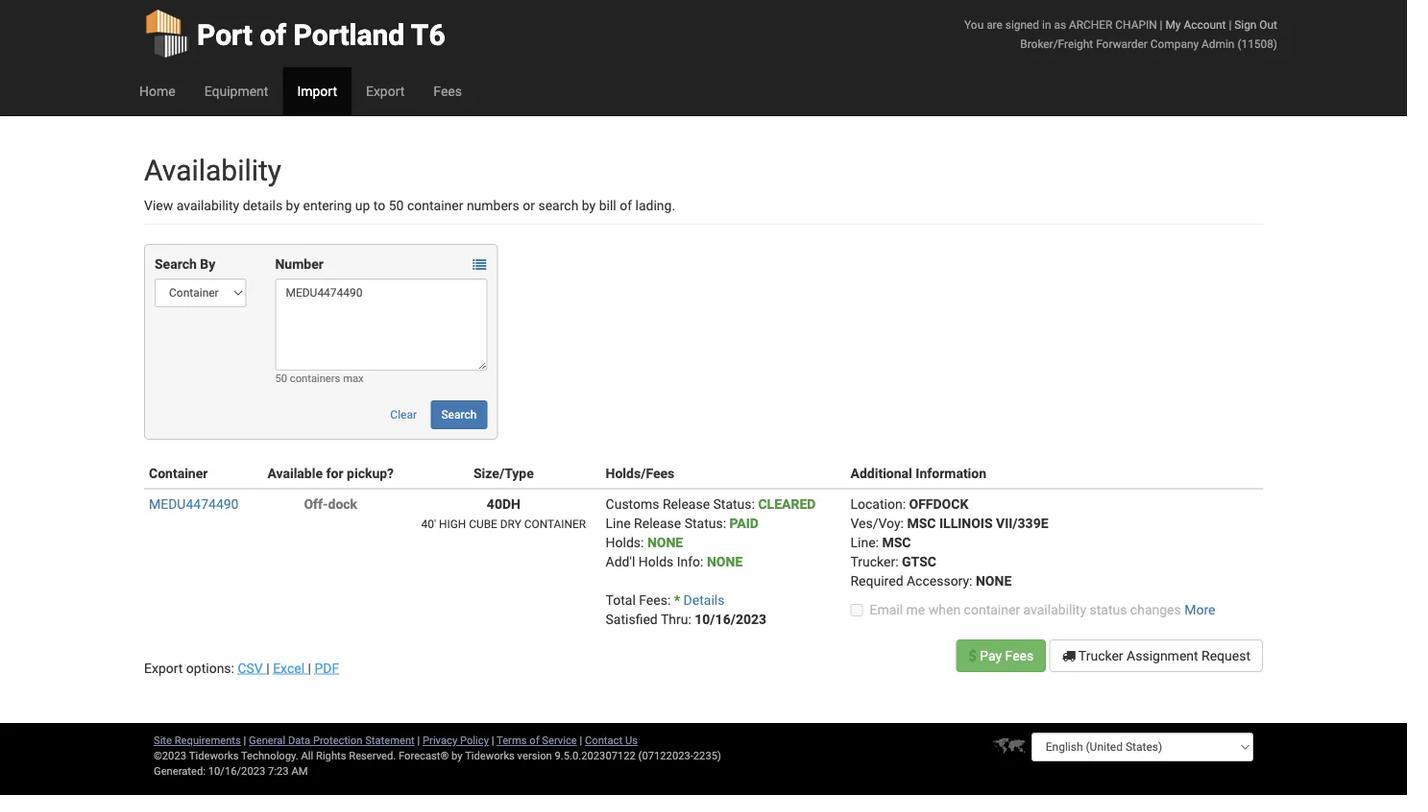 Task type: describe. For each thing, give the bounding box(es) containing it.
home
[[139, 83, 175, 99]]

total fees: * details satisfied thru: 10/16/2023
[[606, 592, 767, 627]]

10/16/2023 inside the total fees: * details satisfied thru: 10/16/2023
[[695, 611, 767, 627]]

sign
[[1235, 18, 1257, 31]]

fees inside popup button
[[434, 83, 462, 99]]

none inside location : offdock ves/voy: msc illinois vii/339e line: msc trucker: gtsc required accessory : none
[[976, 573, 1012, 589]]

as
[[1054, 18, 1066, 31]]

usd image
[[969, 649, 977, 662]]

technology.
[[241, 750, 298, 762]]

location : offdock ves/voy: msc illinois vii/339e line: msc trucker: gtsc required accessory : none
[[851, 496, 1048, 589]]

out
[[1260, 18, 1278, 31]]

privacy
[[423, 734, 457, 747]]

trucker
[[1079, 648, 1123, 664]]

numbers
[[467, 197, 519, 213]]

holds:
[[606, 535, 644, 550]]

data
[[288, 734, 310, 747]]

contact
[[585, 734, 623, 747]]

csv link
[[238, 660, 266, 676]]

export for export
[[366, 83, 405, 99]]

of inside site requirements | general data protection statement | privacy policy | terms of service | contact us ©2023 tideworks technology. all rights reserved. forecast® by tideworks version 9.5.0.202307122 (07122023-2235) generated: 10/16/2023 7:23 am
[[530, 734, 539, 747]]

chapin
[[1116, 18, 1157, 31]]

required
[[851, 573, 903, 589]]

thru:
[[661, 611, 691, 627]]

availability
[[144, 153, 281, 187]]

requirements
[[175, 734, 241, 747]]

containers
[[290, 372, 340, 385]]

40'
[[421, 517, 436, 531]]

pickup?
[[347, 465, 394, 481]]

search by
[[155, 256, 215, 272]]

7:23
[[268, 765, 289, 778]]

pay fees button
[[956, 640, 1046, 672]]

truck image
[[1062, 649, 1076, 662]]

sign out link
[[1235, 18, 1278, 31]]

medu4474490 link
[[149, 496, 239, 512]]

site
[[154, 734, 172, 747]]

site requirements | general data protection statement | privacy policy | terms of service | contact us ©2023 tideworks technology. all rights reserved. forecast® by tideworks version 9.5.0.202307122 (07122023-2235) generated: 10/16/2023 7:23 am
[[154, 734, 721, 778]]

lading.
[[635, 197, 675, 213]]

satisfied
[[606, 611, 658, 627]]

illinois
[[939, 515, 993, 531]]

| up tideworks
[[492, 734, 494, 747]]

2 horizontal spatial by
[[582, 197, 596, 213]]

9.5.0.202307122
[[555, 750, 636, 762]]

0 horizontal spatial by
[[286, 197, 300, 213]]

export button
[[352, 67, 419, 115]]

more
[[1185, 602, 1216, 618]]

available
[[267, 465, 323, 481]]

container
[[149, 465, 208, 481]]

0 vertical spatial release
[[663, 496, 710, 512]]

holds
[[639, 554, 674, 570]]

in
[[1042, 18, 1051, 31]]

trucker assignment request
[[1076, 648, 1251, 664]]

| left 'general'
[[244, 734, 246, 747]]

*
[[674, 592, 680, 608]]

1 vertical spatial availability
[[1024, 602, 1086, 618]]

general
[[249, 734, 285, 747]]

rights
[[316, 750, 346, 762]]

when
[[929, 602, 961, 618]]

: left paid
[[723, 515, 726, 531]]

Number text field
[[275, 279, 487, 371]]

port of portland t6
[[197, 18, 445, 52]]

0 vertical spatial availability
[[176, 197, 239, 213]]

view
[[144, 197, 173, 213]]

options:
[[186, 660, 234, 676]]

©2023 tideworks
[[154, 750, 239, 762]]

request
[[1202, 648, 1251, 664]]

1 vertical spatial release
[[634, 515, 681, 531]]

service
[[542, 734, 577, 747]]

size/type
[[474, 465, 534, 481]]

reserved.
[[349, 750, 396, 762]]

| left my
[[1160, 18, 1163, 31]]

1 vertical spatial status
[[685, 515, 723, 531]]

line:
[[851, 535, 879, 550]]

1 vertical spatial of
[[620, 197, 632, 213]]

you
[[964, 18, 984, 31]]

forecast®
[[399, 750, 449, 762]]

t6
[[411, 18, 445, 52]]

forwarder
[[1096, 37, 1148, 50]]

0 vertical spatial container
[[407, 197, 463, 213]]

medu4474490
[[149, 496, 239, 512]]

off-dock
[[304, 496, 357, 512]]

1 horizontal spatial container
[[964, 602, 1020, 618]]

container
[[524, 517, 586, 531]]

assignment
[[1127, 648, 1198, 664]]

40dh 40' high cube dry container
[[421, 496, 586, 531]]

search
[[538, 197, 579, 213]]

by
[[200, 256, 215, 272]]

account
[[1184, 18, 1226, 31]]

dock
[[328, 496, 357, 512]]



Task type: vqa. For each thing, say whether or not it's contained in the screenshot.


Task type: locate. For each thing, give the bounding box(es) containing it.
of
[[260, 18, 286, 52], [620, 197, 632, 213], [530, 734, 539, 747]]

total
[[606, 592, 636, 608]]

0 vertical spatial 10/16/2023
[[695, 611, 767, 627]]

release down customs
[[634, 515, 681, 531]]

export for export options: csv | excel | pdf
[[144, 660, 183, 676]]

| up the 9.5.0.202307122
[[580, 734, 582, 747]]

email
[[870, 602, 903, 618]]

(07122023-
[[638, 750, 693, 762]]

contact us link
[[585, 734, 638, 747]]

tideworks
[[465, 750, 515, 762]]

msc
[[907, 515, 936, 531], [882, 535, 911, 550]]

by inside site requirements | general data protection statement | privacy policy | terms of service | contact us ©2023 tideworks technology. all rights reserved. forecast® by tideworks version 9.5.0.202307122 (07122023-2235) generated: 10/16/2023 7:23 am
[[452, 750, 463, 762]]

container right to
[[407, 197, 463, 213]]

line
[[606, 515, 631, 531]]

additional information
[[851, 465, 987, 481]]

gtsc
[[902, 554, 936, 570]]

0 vertical spatial msc
[[907, 515, 936, 531]]

statement
[[365, 734, 415, 747]]

msc down offdock
[[907, 515, 936, 531]]

1 horizontal spatial none
[[707, 554, 743, 570]]

search right clear
[[441, 408, 477, 422]]

search for search
[[441, 408, 477, 422]]

40dh
[[487, 496, 521, 512]]

0 vertical spatial of
[[260, 18, 286, 52]]

dry
[[500, 517, 521, 531]]

1 vertical spatial 50
[[275, 372, 287, 385]]

release right customs
[[663, 496, 710, 512]]

of up version
[[530, 734, 539, 747]]

2 horizontal spatial none
[[976, 573, 1012, 589]]

0 horizontal spatial 50
[[275, 372, 287, 385]]

fees down t6 at the top left of the page
[[434, 83, 462, 99]]

2 horizontal spatial of
[[620, 197, 632, 213]]

0 horizontal spatial fees
[[434, 83, 462, 99]]

container
[[407, 197, 463, 213], [964, 602, 1020, 618]]

pdf link
[[314, 660, 339, 676]]

50
[[389, 197, 404, 213], [275, 372, 287, 385]]

1 vertical spatial container
[[964, 602, 1020, 618]]

home button
[[125, 67, 190, 115]]

1 vertical spatial fees
[[1005, 648, 1034, 664]]

max
[[343, 372, 364, 385]]

| right csv
[[266, 660, 270, 676]]

clear
[[390, 408, 417, 422]]

csv
[[238, 660, 263, 676]]

or
[[523, 197, 535, 213]]

0 horizontal spatial 10/16/2023
[[208, 765, 265, 778]]

me
[[906, 602, 925, 618]]

1 horizontal spatial 10/16/2023
[[695, 611, 767, 627]]

changes
[[1130, 602, 1181, 618]]

export
[[366, 83, 405, 99], [144, 660, 183, 676]]

0 horizontal spatial search
[[155, 256, 197, 272]]

1 horizontal spatial 50
[[389, 197, 404, 213]]

by right "details"
[[286, 197, 300, 213]]

of right bill on the top
[[620, 197, 632, 213]]

0 vertical spatial search
[[155, 256, 197, 272]]

2 vertical spatial of
[[530, 734, 539, 747]]

: up paid
[[752, 496, 755, 512]]

all
[[301, 750, 313, 762]]

search left by
[[155, 256, 197, 272]]

search
[[155, 256, 197, 272], [441, 408, 477, 422]]

: up ves/voy:
[[903, 496, 906, 512]]

10/16/2023
[[695, 611, 767, 627], [208, 765, 265, 778]]

| left pdf
[[308, 660, 311, 676]]

add'l
[[606, 554, 635, 570]]

are
[[987, 18, 1003, 31]]

high
[[439, 517, 466, 531]]

archer
[[1069, 18, 1113, 31]]

by left bill on the top
[[582, 197, 596, 213]]

pdf
[[314, 660, 339, 676]]

none right info:
[[707, 554, 743, 570]]

bill
[[599, 197, 616, 213]]

general data protection statement link
[[249, 734, 415, 747]]

ves/voy:
[[851, 515, 904, 531]]

vii/339e
[[996, 515, 1048, 531]]

export inside popup button
[[366, 83, 405, 99]]

fees right the pay at the bottom of page
[[1005, 648, 1034, 664]]

1 vertical spatial search
[[441, 408, 477, 422]]

None checkbox
[[851, 604, 863, 617]]

off-
[[304, 496, 328, 512]]

paid
[[730, 515, 759, 531]]

signed
[[1005, 18, 1039, 31]]

privacy policy link
[[423, 734, 489, 747]]

none right the accessory
[[976, 573, 1012, 589]]

0 horizontal spatial availability
[[176, 197, 239, 213]]

version
[[517, 750, 552, 762]]

1 horizontal spatial fees
[[1005, 648, 1034, 664]]

site requirements link
[[154, 734, 241, 747]]

0 vertical spatial export
[[366, 83, 405, 99]]

2 vertical spatial none
[[976, 573, 1012, 589]]

1 horizontal spatial export
[[366, 83, 405, 99]]

to
[[373, 197, 385, 213]]

0 vertical spatial status
[[713, 496, 752, 512]]

accessory
[[907, 573, 969, 589]]

1 vertical spatial 10/16/2023
[[208, 765, 265, 778]]

msc down ves/voy:
[[882, 535, 911, 550]]

| up forecast®
[[417, 734, 420, 747]]

1 horizontal spatial search
[[441, 408, 477, 422]]

my
[[1166, 18, 1181, 31]]

offdock
[[909, 496, 969, 512]]

number
[[275, 256, 324, 272]]

protection
[[313, 734, 363, 747]]

policy
[[460, 734, 489, 747]]

status left paid
[[685, 515, 723, 531]]

0 vertical spatial fees
[[434, 83, 462, 99]]

of right port
[[260, 18, 286, 52]]

0 horizontal spatial export
[[144, 660, 183, 676]]

for
[[326, 465, 343, 481]]

: down illinois
[[969, 573, 973, 589]]

show list image
[[473, 258, 486, 271]]

cleared
[[758, 496, 816, 512]]

none up the holds
[[647, 535, 683, 550]]

info:
[[677, 554, 704, 570]]

10/16/2023 down details
[[695, 611, 767, 627]]

1 horizontal spatial availability
[[1024, 602, 1086, 618]]

10/16/2023 down "technology."
[[208, 765, 265, 778]]

search for search by
[[155, 256, 197, 272]]

0 horizontal spatial of
[[260, 18, 286, 52]]

1 horizontal spatial by
[[452, 750, 463, 762]]

excel link
[[273, 660, 308, 676]]

50 right to
[[389, 197, 404, 213]]

available for pickup?
[[267, 465, 394, 481]]

import button
[[283, 67, 352, 115]]

0 vertical spatial none
[[647, 535, 683, 550]]

container up the pay at the bottom of page
[[964, 602, 1020, 618]]

1 vertical spatial none
[[707, 554, 743, 570]]

search inside search button
[[441, 408, 477, 422]]

export left fees popup button
[[366, 83, 405, 99]]

status
[[713, 496, 752, 512], [685, 515, 723, 531]]

availability down "availability"
[[176, 197, 239, 213]]

50 containers max
[[275, 372, 364, 385]]

0 horizontal spatial container
[[407, 197, 463, 213]]

us
[[625, 734, 638, 747]]

1 vertical spatial export
[[144, 660, 183, 676]]

holds/fees
[[606, 465, 675, 481]]

view availability details by entering up to 50 container numbers or search by bill of lading.
[[144, 197, 675, 213]]

information
[[916, 465, 987, 481]]

generated:
[[154, 765, 206, 778]]

port
[[197, 18, 253, 52]]

customs release status : cleared line release status : paid holds: none add'l holds info: none
[[606, 496, 816, 570]]

portland
[[294, 18, 405, 52]]

cube
[[469, 517, 497, 531]]

0 vertical spatial 50
[[389, 197, 404, 213]]

10/16/2023 inside site requirements | general data protection statement | privacy policy | terms of service | contact us ©2023 tideworks technology. all rights reserved. forecast® by tideworks version 9.5.0.202307122 (07122023-2235) generated: 10/16/2023 7:23 am
[[208, 765, 265, 778]]

1 horizontal spatial of
[[530, 734, 539, 747]]

import
[[297, 83, 337, 99]]

export left options:
[[144, 660, 183, 676]]

:
[[752, 496, 755, 512], [903, 496, 906, 512], [723, 515, 726, 531], [969, 573, 973, 589]]

fees inside button
[[1005, 648, 1034, 664]]

status up paid
[[713, 496, 752, 512]]

status
[[1090, 602, 1127, 618]]

1 vertical spatial msc
[[882, 535, 911, 550]]

admin
[[1202, 37, 1235, 50]]

(11508)
[[1238, 37, 1278, 50]]

0 horizontal spatial none
[[647, 535, 683, 550]]

location
[[851, 496, 903, 512]]

by down privacy policy link
[[452, 750, 463, 762]]

availability up truck icon
[[1024, 602, 1086, 618]]

additional
[[851, 465, 912, 481]]

terms of service link
[[497, 734, 577, 747]]

50 left the containers
[[275, 372, 287, 385]]

| left sign
[[1229, 18, 1232, 31]]

equipment
[[204, 83, 268, 99]]



